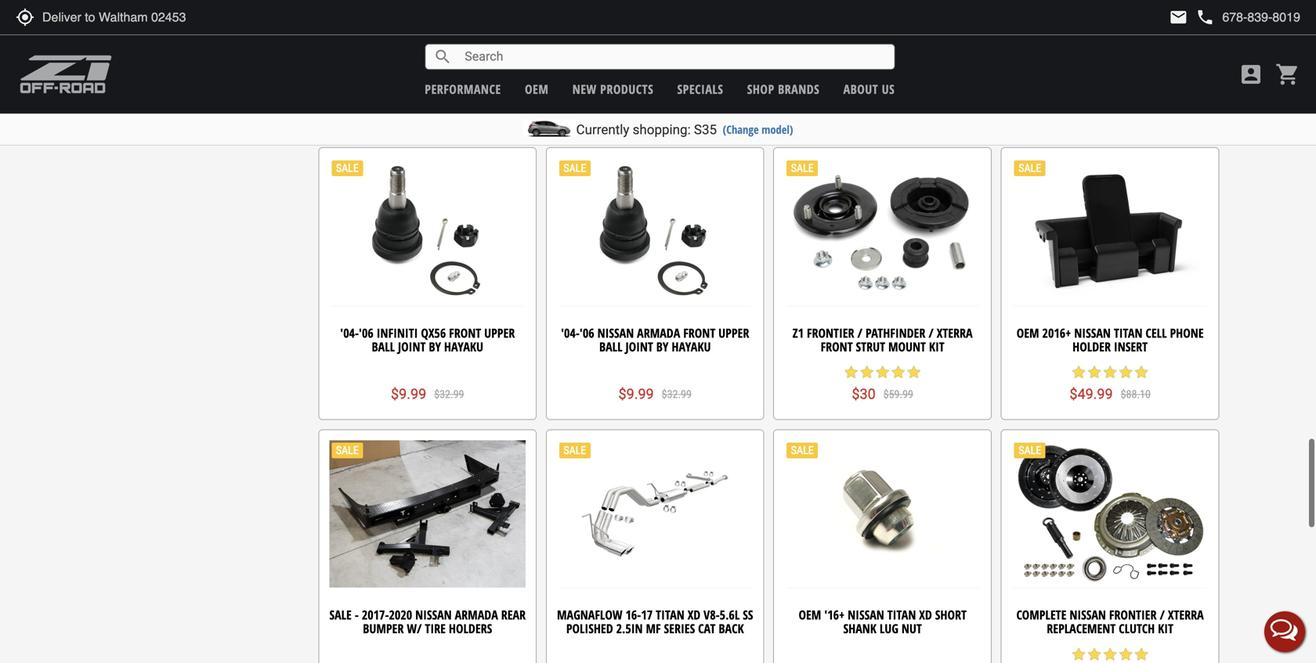 Task type: describe. For each thing, give the bounding box(es) containing it.
'04-'06 nissan armada front upper ball joint by hayaku
[[561, 325, 749, 355]]

frontier inside z1 frontier / pathfinder / xterra front strut mount kit
[[807, 325, 854, 341]]

2 horizontal spatial $9.99
[[1074, 104, 1109, 121]]

$49.99
[[1070, 386, 1113, 403]]

mail
[[1169, 8, 1188, 27]]

armada inside sale - 2017-2020 nissan armada rear bumper w/ tire holders
[[455, 607, 498, 624]]

replacement
[[1047, 621, 1116, 637]]

'16+
[[824, 607, 845, 624]]

lights
[[846, 56, 879, 73]]

joint for nissan
[[626, 338, 653, 355]]

upper for '04-'06 nissan armada front upper ball joint by hayaku
[[719, 325, 749, 341]]

sale - 2017-2020 nissan armada rear bumper w/ tire holders
[[329, 607, 526, 637]]

shop
[[747, 81, 775, 98]]

star star star star star $30 $59.99
[[844, 365, 922, 403]]

(change
[[723, 122, 759, 137]]

frontier / xterra / titan led fog lights - black
[[794, 42, 972, 73]]

'05-
[[585, 42, 604, 59]]

2020
[[389, 607, 412, 624]]

s35
[[694, 122, 717, 138]]

z1
[[793, 325, 804, 341]]

- inside frontier / xterra / titan led fog lights - black
[[882, 56, 886, 73]]

account_box
[[1239, 62, 1264, 87]]

qx56 inside oem titan / armada / qx56 front sway bar bracket bolt
[[458, 42, 483, 59]]

magnaflow
[[557, 607, 623, 624]]

holder
[[1073, 338, 1111, 355]]

ball for infiniti
[[372, 338, 395, 355]]

/ right lights
[[892, 42, 897, 59]]

bar
[[397, 56, 416, 73]]

titan for oem 2016+ nissan titan cell phone holder insert
[[1114, 325, 1143, 341]]

phone link
[[1196, 8, 1301, 27]]

new products
[[573, 81, 654, 98]]

mount
[[888, 338, 926, 355]]

about
[[844, 81, 878, 98]]

$149.99
[[891, 106, 926, 119]]

us
[[882, 81, 895, 98]]

shopping_cart link
[[1272, 62, 1301, 87]]

nut
[[902, 621, 922, 637]]

$69.99
[[839, 104, 883, 121]]

oem for oem 2016+ nissan titan cell phone holder insert
[[1017, 325, 1039, 341]]

shank
[[843, 621, 877, 637]]

account_box link
[[1235, 62, 1268, 87]]

kit inside "complete nissan frontier / xterra replacement clutch kit"
[[1158, 621, 1174, 637]]

star star star $1.33 $3.16
[[394, 83, 467, 121]]

about us
[[844, 81, 895, 98]]

$88.10
[[1121, 388, 1151, 401]]

oem for oem titan / armada / qx56 front sway bar bracket bolt
[[337, 42, 360, 59]]

titan inside oem titan / armada / qx56 front sway bar bracket bolt
[[363, 42, 392, 59]]

xterra inside "complete nissan frontier / xterra replacement clutch kit"
[[1168, 607, 1204, 624]]

oem titan / armada / qx56 front sway bar bracket bolt
[[337, 42, 518, 73]]

oem for oem '05-'12 nissan pathfinder shift interlock solenoid
[[560, 42, 582, 59]]

oem 2016+ nissan titan cell phone holder insert
[[1017, 325, 1204, 355]]

about us link
[[844, 81, 895, 98]]

titan inside frontier / xterra / titan led fog lights - black
[[900, 42, 929, 59]]

bumper
[[363, 621, 404, 637]]

$1.33
[[394, 104, 429, 121]]

armada for bar
[[403, 42, 446, 59]]

- inside sale - 2017-2020 nissan armada rear bumper w/ tire holders
[[355, 607, 359, 624]]

lug
[[880, 621, 899, 637]]

'06 for nissan
[[580, 325, 594, 341]]

ball for nissan
[[599, 338, 623, 355]]

titan for oem '16+ nissan titan xd short shank lug nut
[[887, 607, 916, 624]]

nissan inside the oem '16+ nissan titan xd short shank lug nut
[[848, 607, 884, 624]]

complete nissan frontier / xterra replacement clutch kit
[[1017, 607, 1204, 637]]

black
[[889, 56, 920, 73]]

products
[[600, 81, 654, 98]]

mf
[[646, 621, 661, 637]]

$9.99 $32.99 for '04-'06 infiniti qx56 front upper ball joint by hayaku
[[391, 386, 464, 403]]

/ up about
[[845, 42, 850, 59]]

star star star star star $55.39 $114.75
[[612, 83, 698, 121]]

nissan inside the "oem 2016+ nissan titan cell phone holder insert"
[[1074, 325, 1111, 341]]

$3.16
[[437, 106, 461, 119]]

shopping_cart
[[1276, 62, 1301, 87]]

tire
[[425, 621, 446, 637]]

xterra inside frontier / xterra / titan led fog lights - black
[[853, 42, 889, 59]]

2 horizontal spatial $9.99 $32.99
[[1074, 104, 1147, 121]]

cat
[[698, 621, 716, 637]]

sway
[[367, 56, 394, 73]]

5.6l
[[720, 607, 740, 624]]

back
[[719, 621, 744, 637]]

v8-
[[704, 607, 720, 624]]

magnaflow 16-17 titan xd v8-5.6l ss polished 2.5in mf series cat back
[[557, 607, 753, 637]]

interlock
[[602, 56, 656, 73]]

complete
[[1017, 607, 1067, 624]]

shop brands
[[747, 81, 820, 98]]

specials
[[677, 81, 724, 98]]

shift
[[724, 42, 751, 59]]

nissan inside oem '05-'12 nissan pathfinder shift interlock solenoid
[[622, 42, 658, 59]]

upper for '04-'06 infiniti qx56 front upper ball joint by hayaku
[[484, 325, 515, 341]]

'04- for '04-'06 infiniti qx56 front upper ball joint by hayaku
[[340, 325, 359, 341]]

$69.99 $149.99
[[839, 104, 926, 121]]

nissan inside sale - 2017-2020 nissan armada rear bumper w/ tire holders
[[415, 607, 452, 624]]

$9.99 $32.99 for '04-'06 nissan armada front upper ball joint by hayaku
[[619, 386, 692, 403]]

oem for oem link
[[525, 81, 549, 98]]

series
[[664, 621, 695, 637]]

ss
[[743, 607, 753, 624]]

z1 motorsports logo image
[[20, 55, 112, 94]]



Task type: locate. For each thing, give the bounding box(es) containing it.
joint inside ''04-'06 infiniti qx56 front upper ball joint by hayaku'
[[398, 338, 426, 355]]

1 horizontal spatial -
[[882, 56, 886, 73]]

front inside ''04-'06 infiniti qx56 front upper ball joint by hayaku'
[[449, 325, 481, 341]]

ball inside '04-'06 nissan armada front upper ball joint by hayaku
[[599, 338, 623, 355]]

$30
[[852, 386, 876, 403]]

oem
[[337, 42, 360, 59], [560, 42, 582, 59], [525, 81, 549, 98], [1017, 325, 1039, 341], [799, 607, 821, 624]]

0 vertical spatial xterra
[[853, 42, 889, 59]]

- left black
[[882, 56, 886, 73]]

xd left the v8- on the bottom right of page
[[688, 607, 701, 624]]

oem inside oem titan / armada / qx56 front sway bar bracket bolt
[[337, 42, 360, 59]]

xd left short in the right of the page
[[919, 607, 932, 624]]

2 '04- from the left
[[561, 325, 580, 341]]

- right sale at the bottom left
[[355, 607, 359, 624]]

by inside ''04-'06 infiniti qx56 front upper ball joint by hayaku'
[[429, 338, 441, 355]]

2 vertical spatial xterra
[[1168, 607, 1204, 624]]

2 by from the left
[[656, 338, 669, 355]]

xterra right mount
[[937, 325, 973, 341]]

xterra left black
[[853, 42, 889, 59]]

0 horizontal spatial -
[[355, 607, 359, 624]]

1 horizontal spatial $9.99
[[619, 386, 654, 403]]

upper inside ''04-'06 infiniti qx56 front upper ball joint by hayaku'
[[484, 325, 515, 341]]

mail link
[[1169, 8, 1188, 27]]

cell
[[1146, 325, 1167, 341]]

2 vertical spatial armada
[[455, 607, 498, 624]]

0 horizontal spatial armada
[[403, 42, 446, 59]]

$9.99 for '04-'06 infiniti qx56 front upper ball joint by hayaku
[[391, 386, 426, 403]]

insert
[[1114, 338, 1148, 355]]

qx56 right search
[[458, 42, 483, 59]]

joint inside '04-'06 nissan armada front upper ball joint by hayaku
[[626, 338, 653, 355]]

2 joint from the left
[[626, 338, 653, 355]]

0 horizontal spatial '04-
[[340, 325, 359, 341]]

16-
[[626, 607, 641, 624]]

'12
[[604, 42, 619, 59]]

1 joint from the left
[[398, 338, 426, 355]]

'04- inside '04-'06 nissan armada front upper ball joint by hayaku
[[561, 325, 580, 341]]

front
[[486, 42, 518, 59], [449, 325, 481, 341], [683, 325, 716, 341], [821, 338, 853, 355]]

xd inside the oem '16+ nissan titan xd short shank lug nut
[[919, 607, 932, 624]]

$55.39
[[612, 104, 655, 121]]

1 horizontal spatial by
[[656, 338, 669, 355]]

hayaku inside '04-'06 nissan armada front upper ball joint by hayaku
[[672, 338, 711, 355]]

led
[[932, 42, 949, 59]]

2 ball from the left
[[599, 338, 623, 355]]

titan inside the "oem 2016+ nissan titan cell phone holder insert"
[[1114, 325, 1143, 341]]

0 vertical spatial qx56
[[458, 42, 483, 59]]

bracket
[[419, 56, 462, 73]]

0 vertical spatial -
[[882, 56, 886, 73]]

specials link
[[677, 81, 724, 98]]

1 vertical spatial qx56
[[421, 325, 446, 341]]

armada for by
[[637, 325, 680, 341]]

1 horizontal spatial $9.99 $32.99
[[619, 386, 692, 403]]

1 horizontal spatial qx56
[[458, 42, 483, 59]]

pathfinder up specials link
[[661, 42, 721, 59]]

rear
[[501, 607, 526, 624]]

ball inside ''04-'06 infiniti qx56 front upper ball joint by hayaku'
[[372, 338, 395, 355]]

front inside z1 frontier / pathfinder / xterra front strut mount kit
[[821, 338, 853, 355]]

1 horizontal spatial xterra
[[937, 325, 973, 341]]

titan inside magnaflow 16-17 titan xd v8-5.6l ss polished 2.5in mf series cat back
[[656, 607, 685, 624]]

xd for v8-
[[688, 607, 701, 624]]

oem left sway
[[337, 42, 360, 59]]

0 horizontal spatial '06
[[359, 325, 374, 341]]

frontier
[[794, 42, 841, 59], [807, 325, 854, 341], [1109, 607, 1157, 624]]

kit right mount
[[929, 338, 945, 355]]

2 xd from the left
[[919, 607, 932, 624]]

'06 inside '04-'06 nissan armada front upper ball joint by hayaku
[[580, 325, 594, 341]]

$32.99 for '04-'06 nissan armada front upper ball joint by hayaku
[[662, 388, 692, 401]]

/ left mount
[[858, 325, 863, 341]]

xterra inside z1 frontier / pathfinder / xterra front strut mount kit
[[937, 325, 973, 341]]

solenoid
[[659, 56, 708, 73]]

titan inside the oem '16+ nissan titan xd short shank lug nut
[[887, 607, 916, 624]]

fog
[[952, 42, 972, 59]]

17
[[641, 607, 653, 624]]

phone
[[1196, 8, 1215, 27]]

$114.75
[[663, 106, 698, 119]]

new
[[573, 81, 597, 98]]

hayaku for armada
[[672, 338, 711, 355]]

oem left '05-
[[560, 42, 582, 59]]

0 horizontal spatial joint
[[398, 338, 426, 355]]

joint for infiniti
[[398, 338, 426, 355]]

oem inside the oem '16+ nissan titan xd short shank lug nut
[[799, 607, 821, 624]]

0 horizontal spatial $32.99
[[434, 388, 464, 401]]

1 horizontal spatial kit
[[1158, 621, 1174, 637]]

pathfinder inside z1 frontier / pathfinder / xterra front strut mount kit
[[866, 325, 926, 341]]

holders
[[449, 621, 492, 637]]

'06 for infiniti
[[359, 325, 374, 341]]

$59.99
[[884, 388, 914, 401]]

'04- inside ''04-'06 infiniti qx56 front upper ball joint by hayaku'
[[340, 325, 359, 341]]

$9.99
[[1074, 104, 1109, 121], [391, 386, 426, 403], [619, 386, 654, 403]]

model)
[[762, 122, 793, 137]]

1 vertical spatial kit
[[1158, 621, 1174, 637]]

upper inside '04-'06 nissan armada front upper ball joint by hayaku
[[719, 325, 749, 341]]

1 ball from the left
[[372, 338, 395, 355]]

1 horizontal spatial '06
[[580, 325, 594, 341]]

1 xd from the left
[[688, 607, 701, 624]]

titan right shank
[[887, 607, 916, 624]]

performance link
[[425, 81, 501, 98]]

0 horizontal spatial $9.99
[[391, 386, 426, 403]]

frontier inside "complete nissan frontier / xterra replacement clutch kit"
[[1109, 607, 1157, 624]]

titan left led in the top right of the page
[[900, 42, 929, 59]]

titan right 17
[[656, 607, 685, 624]]

0 horizontal spatial by
[[429, 338, 441, 355]]

xterra right clutch
[[1168, 607, 1204, 624]]

qx56
[[458, 42, 483, 59], [421, 325, 446, 341]]

polished
[[566, 621, 613, 637]]

1 horizontal spatial joint
[[626, 338, 653, 355]]

'04-
[[340, 325, 359, 341], [561, 325, 580, 341]]

qx56 inside ''04-'06 infiniti qx56 front upper ball joint by hayaku'
[[421, 325, 446, 341]]

1 horizontal spatial upper
[[719, 325, 749, 341]]

nissan inside '04-'06 nissan armada front upper ball joint by hayaku
[[598, 325, 634, 341]]

titan left the bar
[[363, 42, 392, 59]]

star star star star star
[[1071, 647, 1150, 663]]

1 vertical spatial frontier
[[807, 325, 854, 341]]

0 vertical spatial pathfinder
[[661, 42, 721, 59]]

1 vertical spatial pathfinder
[[866, 325, 926, 341]]

/ inside "complete nissan frontier / xterra replacement clutch kit"
[[1160, 607, 1165, 624]]

search
[[434, 47, 452, 66]]

0 horizontal spatial ball
[[372, 338, 395, 355]]

$32.99
[[1117, 106, 1147, 119], [434, 388, 464, 401], [662, 388, 692, 401]]

1 by from the left
[[429, 338, 441, 355]]

armada inside oem titan / armada / qx56 front sway bar bracket bolt
[[403, 42, 446, 59]]

w/
[[407, 621, 422, 637]]

star
[[420, 83, 435, 98], [435, 83, 451, 98], [451, 83, 467, 98], [616, 83, 632, 98], [632, 83, 647, 98], [647, 83, 663, 98], [663, 83, 679, 98], [679, 83, 694, 98], [844, 365, 859, 381], [859, 365, 875, 381], [875, 365, 891, 381], [891, 365, 906, 381], [906, 365, 922, 381], [1071, 365, 1087, 381], [1087, 365, 1102, 381], [1102, 365, 1118, 381], [1118, 365, 1134, 381], [1134, 365, 1150, 381], [1071, 647, 1087, 663], [1087, 647, 1102, 663], [1102, 647, 1118, 663], [1118, 647, 1134, 663], [1134, 647, 1150, 663]]

phone
[[1170, 325, 1204, 341]]

2 horizontal spatial armada
[[637, 325, 680, 341]]

by for qx56
[[429, 338, 441, 355]]

1 vertical spatial xterra
[[937, 325, 973, 341]]

currently
[[576, 122, 629, 138]]

frontier inside frontier / xterra / titan led fog lights - black
[[794, 42, 841, 59]]

shopping:
[[633, 122, 691, 138]]

0 horizontal spatial upper
[[484, 325, 515, 341]]

/ right clutch
[[1160, 607, 1165, 624]]

infiniti
[[377, 325, 418, 341]]

$32.99 for '04-'06 infiniti qx56 front upper ball joint by hayaku
[[434, 388, 464, 401]]

/
[[395, 42, 400, 59], [449, 42, 455, 59], [845, 42, 850, 59], [892, 42, 897, 59], [858, 325, 863, 341], [929, 325, 934, 341], [1160, 607, 1165, 624]]

1 '06 from the left
[[359, 325, 374, 341]]

frontier up star star star star star
[[1109, 607, 1157, 624]]

2017-
[[362, 607, 389, 624]]

kit right clutch
[[1158, 621, 1174, 637]]

0 vertical spatial frontier
[[794, 42, 841, 59]]

(change model) link
[[723, 122, 793, 137]]

hayaku
[[444, 338, 483, 355], [672, 338, 711, 355]]

currently shopping: s35 (change model)
[[576, 122, 793, 138]]

nissan inside "complete nissan frontier / xterra replacement clutch kit"
[[1070, 607, 1106, 624]]

0 horizontal spatial kit
[[929, 338, 945, 355]]

front inside oem titan / armada / qx56 front sway bar bracket bolt
[[486, 42, 518, 59]]

2 horizontal spatial $32.99
[[1117, 106, 1147, 119]]

1 horizontal spatial xd
[[919, 607, 932, 624]]

oem '05-'12 nissan pathfinder shift interlock solenoid
[[560, 42, 751, 73]]

hayaku inside ''04-'06 infiniti qx56 front upper ball joint by hayaku'
[[444, 338, 483, 355]]

1 vertical spatial armada
[[637, 325, 680, 341]]

2 hayaku from the left
[[672, 338, 711, 355]]

by for armada
[[656, 338, 669, 355]]

0 horizontal spatial hayaku
[[444, 338, 483, 355]]

front inside '04-'06 nissan armada front upper ball joint by hayaku
[[683, 325, 716, 341]]

-
[[882, 56, 886, 73], [355, 607, 359, 624]]

oem inside the "oem 2016+ nissan titan cell phone holder insert"
[[1017, 325, 1039, 341]]

kit inside z1 frontier / pathfinder / xterra front strut mount kit
[[929, 338, 945, 355]]

/ right sway
[[395, 42, 400, 59]]

2 upper from the left
[[719, 325, 749, 341]]

nissan
[[622, 42, 658, 59], [598, 325, 634, 341], [1074, 325, 1111, 341], [415, 607, 452, 624], [848, 607, 884, 624], [1070, 607, 1106, 624]]

joint
[[398, 338, 426, 355], [626, 338, 653, 355]]

1 vertical spatial -
[[355, 607, 359, 624]]

hayaku for qx56
[[444, 338, 483, 355]]

z1 frontier / pathfinder / xterra front strut mount kit
[[793, 325, 973, 355]]

0 horizontal spatial xd
[[688, 607, 701, 624]]

1 horizontal spatial armada
[[455, 607, 498, 624]]

armada
[[403, 42, 446, 59], [637, 325, 680, 341], [455, 607, 498, 624]]

'06 inside ''04-'06 infiniti qx56 front upper ball joint by hayaku'
[[359, 325, 374, 341]]

ball
[[372, 338, 395, 355], [599, 338, 623, 355]]

performance
[[425, 81, 501, 98]]

armada inside '04-'06 nissan armada front upper ball joint by hayaku
[[637, 325, 680, 341]]

$9.99 for '04-'06 nissan armada front upper ball joint by hayaku
[[619, 386, 654, 403]]

1 hayaku from the left
[[444, 338, 483, 355]]

titan
[[363, 42, 392, 59], [900, 42, 929, 59], [1114, 325, 1143, 341], [656, 607, 685, 624], [887, 607, 916, 624]]

xd inside magnaflow 16-17 titan xd v8-5.6l ss polished 2.5in mf series cat back
[[688, 607, 701, 624]]

clutch
[[1119, 621, 1155, 637]]

2 horizontal spatial xterra
[[1168, 607, 1204, 624]]

oem link
[[525, 81, 549, 98]]

my_location
[[16, 8, 34, 27]]

frontier right z1
[[807, 325, 854, 341]]

oem inside oem '05-'12 nissan pathfinder shift interlock solenoid
[[560, 42, 582, 59]]

1 horizontal spatial pathfinder
[[866, 325, 926, 341]]

2 '06 from the left
[[580, 325, 594, 341]]

0 horizontal spatial $9.99 $32.99
[[391, 386, 464, 403]]

1 '04- from the left
[[340, 325, 359, 341]]

qx56 right infiniti
[[421, 325, 446, 341]]

1 horizontal spatial $32.99
[[662, 388, 692, 401]]

oem left '16+
[[799, 607, 821, 624]]

0 horizontal spatial xterra
[[853, 42, 889, 59]]

2016+
[[1042, 325, 1071, 341]]

0 horizontal spatial pathfinder
[[661, 42, 721, 59]]

short
[[935, 607, 967, 624]]

0 horizontal spatial qx56
[[421, 325, 446, 341]]

'04- for '04-'06 nissan armada front upper ball joint by hayaku
[[561, 325, 580, 341]]

oem '16+ nissan titan xd short shank lug nut
[[799, 607, 967, 637]]

0 vertical spatial kit
[[929, 338, 945, 355]]

pathfinder
[[661, 42, 721, 59], [866, 325, 926, 341]]

titan for magnaflow 16-17 titan xd v8-5.6l ss polished 2.5in mf series cat back
[[656, 607, 685, 624]]

upper
[[484, 325, 515, 341], [719, 325, 749, 341]]

new products link
[[573, 81, 654, 98]]

brands
[[778, 81, 820, 98]]

by
[[429, 338, 441, 355], [656, 338, 669, 355]]

Search search field
[[452, 45, 894, 69]]

oem left "new"
[[525, 81, 549, 98]]

1 upper from the left
[[484, 325, 515, 341]]

bolt
[[465, 56, 489, 73]]

/ right mount
[[929, 325, 934, 341]]

pathfinder inside oem '05-'12 nissan pathfinder shift interlock solenoid
[[661, 42, 721, 59]]

titan left cell
[[1114, 325, 1143, 341]]

by inside '04-'06 nissan armada front upper ball joint by hayaku
[[656, 338, 669, 355]]

'04-'06 infiniti qx56 front upper ball joint by hayaku
[[340, 325, 515, 355]]

pathfinder up the star star star star star $30 $59.99
[[866, 325, 926, 341]]

1 horizontal spatial '04-
[[561, 325, 580, 341]]

1 horizontal spatial hayaku
[[672, 338, 711, 355]]

frontier up brands at the right of page
[[794, 42, 841, 59]]

oem left 2016+
[[1017, 325, 1039, 341]]

xd for short
[[919, 607, 932, 624]]

0 vertical spatial armada
[[403, 42, 446, 59]]

1 horizontal spatial ball
[[599, 338, 623, 355]]

oem for oem '16+ nissan titan xd short shank lug nut
[[799, 607, 821, 624]]

shop brands link
[[747, 81, 820, 98]]

2 vertical spatial frontier
[[1109, 607, 1157, 624]]

/ left bolt
[[449, 42, 455, 59]]



Task type: vqa. For each thing, say whether or not it's contained in the screenshot.
powertrain
no



